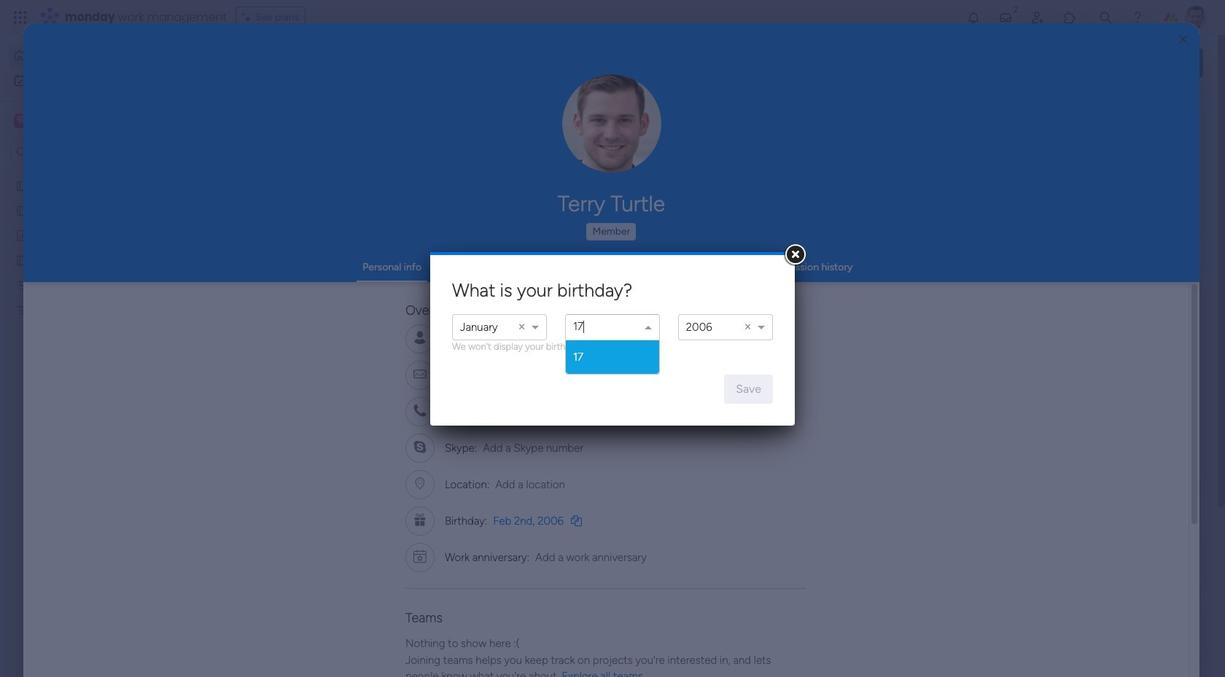 Task type: describe. For each thing, give the bounding box(es) containing it.
public dashboard image
[[15, 228, 29, 242]]

0 vertical spatial copied! image
[[542, 333, 553, 344]]

17 option
[[566, 341, 659, 374]]

copied! image
[[608, 369, 619, 380]]

1 horizontal spatial copied! image
[[571, 515, 582, 526]]

quick search results list box
[[225, 136, 949, 508]]

0 horizontal spatial option
[[0, 172, 186, 175]]

1 horizontal spatial list box
[[566, 341, 659, 374]]

1 horizontal spatial public board image
[[244, 266, 260, 282]]

1 vertical spatial public board image
[[15, 203, 29, 217]]

getting started element
[[984, 531, 1203, 590]]

help image
[[1130, 10, 1145, 25]]

component image for public board icon to the bottom
[[482, 289, 495, 302]]

0 horizontal spatial public board image
[[15, 253, 29, 267]]

notifications image
[[966, 10, 981, 25]]

add to favorites image
[[909, 267, 924, 281]]

0 vertical spatial public board image
[[15, 179, 29, 193]]

add to favorites image
[[432, 445, 447, 460]]



Task type: vqa. For each thing, say whether or not it's contained in the screenshot.
Notifications image on the right of the page
yes



Task type: locate. For each thing, give the bounding box(es) containing it.
0 horizontal spatial component image
[[244, 289, 257, 302]]

copied! image
[[542, 333, 553, 344], [571, 515, 582, 526]]

update feed image
[[998, 10, 1013, 25]]

search everything image
[[1098, 10, 1113, 25]]

invite members image
[[1030, 10, 1045, 25]]

help center element
[[984, 601, 1203, 660]]

1 workspace image from the left
[[14, 113, 28, 129]]

1 vertical spatial copied! image
[[571, 515, 582, 526]]

public board image
[[15, 253, 29, 267], [244, 266, 260, 282]]

list box
[[0, 170, 186, 519], [566, 341, 659, 374]]

templates image image
[[998, 293, 1190, 394]]

2 workspace image from the left
[[16, 113, 26, 129]]

component image
[[244, 289, 257, 302], [482, 289, 495, 302]]

None field
[[573, 315, 585, 342]]

close image
[[1179, 34, 1188, 45]]

dapulse x slim image
[[1181, 106, 1199, 123]]

2 vertical spatial public board image
[[482, 266, 498, 282]]

2 image
[[1009, 1, 1022, 17]]

option
[[0, 172, 186, 175], [460, 321, 498, 334], [686, 321, 712, 334]]

0 horizontal spatial copied! image
[[542, 333, 553, 344]]

1 horizontal spatial option
[[460, 321, 498, 334]]

see plans image
[[242, 9, 255, 26]]

public board image
[[15, 179, 29, 193], [15, 203, 29, 217], [482, 266, 498, 282]]

1 horizontal spatial component image
[[482, 289, 495, 302]]

monday marketplace image
[[1062, 10, 1077, 25]]

terry turtle image
[[1184, 6, 1207, 29]]

2 horizontal spatial option
[[686, 321, 712, 334]]

0 horizontal spatial list box
[[0, 170, 186, 519]]

select product image
[[13, 10, 28, 25]]

component image for the right public board image
[[244, 289, 257, 302]]

2 component image from the left
[[482, 289, 495, 302]]

workspace image
[[14, 113, 28, 129], [16, 113, 26, 129]]

1 component image from the left
[[244, 289, 257, 302]]



